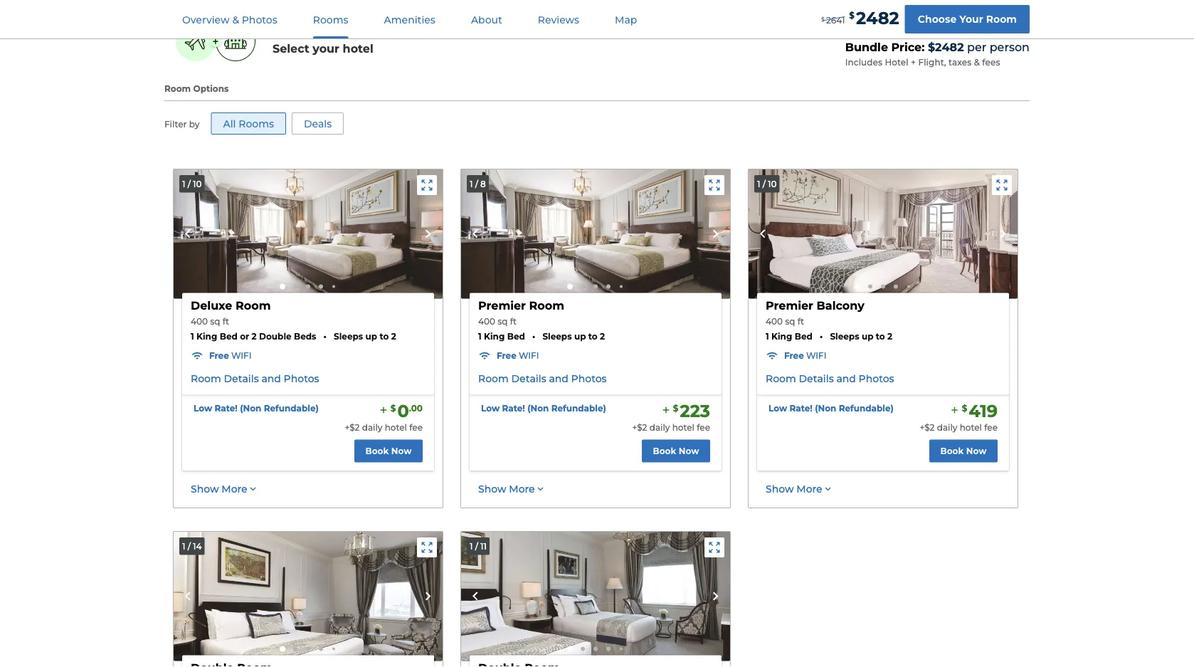 Task type: locate. For each thing, give the bounding box(es) containing it.
free wifi for 419
[[785, 351, 827, 361]]

(non
[[240, 404, 262, 414], [528, 404, 549, 414], [815, 404, 837, 414]]

0 horizontal spatial +$2
[[345, 423, 360, 433]]

2 horizontal spatial more
[[797, 483, 823, 495]]

1 horizontal spatial sq
[[498, 317, 508, 327]]

2 +$2 from the left
[[633, 423, 648, 433]]

0 horizontal spatial details
[[224, 373, 259, 385]]

1 horizontal spatial daily
[[650, 423, 670, 433]]

0 horizontal spatial premier
[[478, 299, 526, 313]]

1 horizontal spatial up
[[575, 332, 586, 342]]

go to image #3 image for 0
[[306, 285, 310, 289]]

rooms
[[313, 14, 349, 26], [239, 118, 274, 130]]

3 +$2 daily hotel fee from the left
[[920, 423, 998, 433]]

free wifi for 0
[[209, 351, 252, 361]]

1 ft from the left
[[223, 317, 229, 327]]

balcony
[[817, 299, 865, 313]]

daily for 419
[[938, 423, 958, 433]]

hotel right your
[[343, 42, 374, 56]]

2 daily from the left
[[650, 423, 670, 433]]

2 fee from the left
[[697, 423, 711, 433]]

$
[[850, 10, 855, 20], [822, 16, 825, 23], [391, 403, 396, 414], [673, 403, 679, 414], [962, 403, 968, 414]]

1 horizontal spatial &
[[314, 26, 319, 35]]

3 daily from the left
[[938, 423, 958, 433]]

3 show more from the left
[[766, 483, 823, 495]]

free wifi down the premier room 400 sq ft 1 king bed   •   sleeps up to 2
[[497, 351, 539, 361]]

bundle inside bundle price: $2482 per person includes hotel + flight, taxes & fees
[[846, 40, 889, 54]]

/ for 223
[[475, 179, 478, 189]]

1 book now button from the left
[[355, 440, 423, 463]]

2 horizontal spatial and
[[837, 373, 856, 385]]

go to image #5 image for 223
[[620, 285, 623, 288]]

$ for 419
[[962, 403, 968, 414]]

3 rate! from the left
[[790, 404, 813, 414]]

3 book from the left
[[941, 446, 964, 456]]

1 horizontal spatial and
[[549, 373, 569, 385]]

2 horizontal spatial fee
[[985, 423, 998, 433]]

3 book now button from the left
[[930, 440, 998, 463]]

now down the 0
[[391, 446, 412, 456]]

3 details from the left
[[799, 373, 834, 385]]

1 low from the left
[[194, 404, 212, 414]]

low for 223
[[481, 404, 500, 414]]

up inside premier balcony 400 sq ft 1 king bed   •   sleeps up to 2
[[862, 332, 874, 342]]

book
[[366, 446, 389, 456], [653, 446, 677, 456], [941, 446, 964, 456]]

0 horizontal spatial up
[[366, 332, 377, 342]]

low rate! (non refundable) for 223
[[481, 404, 607, 414]]

1 +$2 daily hotel fee from the left
[[345, 423, 423, 433]]

+ down overview
[[212, 35, 219, 49]]

low
[[194, 404, 212, 414], [481, 404, 500, 414], [769, 404, 788, 414]]

overview & photos button
[[165, 1, 295, 38]]

room details and photos down the premier room 400 sq ft 1 king bed   •   sleeps up to 2
[[478, 373, 607, 385]]

& right overview
[[232, 14, 239, 26]]

0 horizontal spatial wifi
[[231, 351, 252, 361]]

more for 419
[[797, 483, 823, 495]]

low rate! (non refundable) button
[[194, 403, 319, 415], [481, 403, 607, 415], [769, 403, 894, 415]]

hotel down $ 419
[[960, 423, 983, 433]]

hotel
[[343, 42, 374, 56], [385, 423, 407, 433], [673, 423, 695, 433], [960, 423, 983, 433]]

$ inside $ 419
[[962, 403, 968, 414]]

3 +$2 from the left
[[920, 423, 935, 433]]

room details and photos down 'or'
[[191, 373, 319, 385]]

amenities button
[[367, 1, 453, 38]]

1 king from the left
[[197, 332, 217, 342]]

show for 0
[[191, 483, 219, 495]]

2 1 / 10 from the left
[[758, 179, 777, 189]]

to inside premier balcony 400 sq ft 1 king bed   •   sleeps up to 2
[[876, 332, 886, 342]]

2 premier from the left
[[766, 299, 814, 313]]

2 horizontal spatial &
[[975, 58, 981, 68]]

4 2 from the left
[[888, 332, 893, 342]]

1 400 from the left
[[191, 317, 208, 327]]

filter by
[[164, 119, 200, 130]]

1 horizontal spatial now
[[679, 446, 700, 456]]

2 horizontal spatial book now button
[[930, 440, 998, 463]]

and down the premier room 400 sq ft 1 king bed   •   sleeps up to 2
[[549, 373, 569, 385]]

go to image #2 image
[[293, 285, 298, 289], [581, 285, 585, 289], [869, 285, 873, 289], [293, 647, 298, 651], [581, 647, 585, 651]]

2 2 from the left
[[391, 332, 396, 342]]

bundle inside bundle & save select your hotel
[[278, 26, 311, 35]]

0 horizontal spatial king
[[197, 332, 217, 342]]

2 ft from the left
[[510, 317, 517, 327]]

0 horizontal spatial room details and photos
[[191, 373, 319, 385]]

& for overview
[[232, 14, 239, 26]]

0 horizontal spatial rate!
[[215, 404, 238, 414]]

3 room details and photos button from the left
[[766, 372, 895, 386]]

premier for 223
[[478, 299, 526, 313]]

1 horizontal spatial (non
[[528, 404, 549, 414]]

1 horizontal spatial rooms
[[313, 14, 349, 26]]

1 horizontal spatial +$2
[[633, 423, 648, 433]]

about
[[471, 14, 503, 26]]

1 horizontal spatial wifi
[[519, 351, 539, 361]]

1 fee from the left
[[410, 423, 423, 433]]

fee down 419
[[985, 423, 998, 433]]

1 wifi from the left
[[231, 351, 252, 361]]

to inside the premier room 400 sq ft 1 king bed   •   sleeps up to 2
[[589, 332, 598, 342]]

room details and photos down premier balcony 400 sq ft 1 king bed   •   sleeps up to 2
[[766, 373, 895, 385]]

0 horizontal spatial show more button
[[191, 483, 259, 497]]

$ for 2641
[[822, 16, 825, 23]]

0 horizontal spatial low
[[194, 404, 212, 414]]

2 inside the premier room 400 sq ft 1 king bed   •   sleeps up to 2
[[600, 332, 605, 342]]

1 up from the left
[[366, 332, 377, 342]]

2 (non from the left
[[528, 404, 549, 414]]

go to image #4 image
[[319, 285, 323, 289], [607, 285, 611, 289], [894, 285, 899, 289], [319, 647, 323, 651], [607, 647, 611, 651]]

+$2 daily hotel fee for 223
[[633, 423, 711, 433]]

2 to from the left
[[589, 332, 598, 342]]

3 up from the left
[[862, 332, 874, 342]]

3 free from the left
[[785, 351, 804, 361]]

0 horizontal spatial show more
[[191, 483, 248, 495]]

/
[[188, 179, 191, 189], [475, 179, 478, 189], [763, 179, 766, 189], [188, 541, 191, 552], [475, 541, 478, 552]]

1 rate! from the left
[[215, 404, 238, 414]]

1 low rate! (non refundable) from the left
[[194, 404, 319, 414]]

room details and photos button down 'or'
[[191, 372, 319, 386]]

1 sq from the left
[[210, 317, 220, 327]]

daily for 223
[[650, 423, 670, 433]]

& left 'save'
[[314, 26, 319, 35]]

2 book now from the left
[[653, 446, 700, 456]]

sq inside premier balcony 400 sq ft 1 king bed   •   sleeps up to 2
[[786, 317, 796, 327]]

1 horizontal spatial refundable)
[[552, 404, 607, 414]]

1 horizontal spatial free wifi
[[497, 351, 539, 361]]

3 king from the left
[[772, 332, 793, 342]]

book for 0
[[366, 446, 389, 456]]

1 horizontal spatial +$2 daily hotel fee
[[633, 423, 711, 433]]

3 more from the left
[[797, 483, 823, 495]]

rooms up 'save'
[[313, 14, 349, 26]]

& inside bundle & save select your hotel
[[314, 26, 319, 35]]

+ inside bundle price: $2482 per person includes hotel + flight, taxes & fees
[[911, 58, 916, 68]]

details for 223
[[512, 373, 547, 385]]

king for 223
[[484, 332, 505, 342]]

room details and photos button down premier balcony 400 sq ft 1 king bed   •   sleeps up to 2
[[766, 372, 895, 386]]

3 400 from the left
[[766, 317, 783, 327]]

photo carousel region
[[174, 170, 443, 299], [461, 170, 731, 299], [749, 170, 1018, 299], [174, 532, 443, 661], [461, 532, 731, 661]]

1 more from the left
[[222, 483, 248, 495]]

2 show more button from the left
[[478, 483, 547, 497]]

1 free from the left
[[209, 351, 229, 361]]

daily
[[362, 423, 383, 433], [650, 423, 670, 433], [938, 423, 958, 433]]

0 horizontal spatial book now
[[366, 446, 412, 456]]

refundable) for 0
[[264, 404, 319, 414]]

1 free wifi from the left
[[209, 351, 252, 361]]

go to image #4 image for 223
[[607, 285, 611, 289]]

1 horizontal spatial +
[[911, 58, 916, 68]]

king inside deluxe room 400 sq ft 1 king bed or 2 double beds   •   sleeps up to 2
[[197, 332, 217, 342]]

ft inside the premier room 400 sq ft 1 king bed   •   sleeps up to 2
[[510, 317, 517, 327]]

details down 'or'
[[224, 373, 259, 385]]

photos
[[242, 14, 278, 26], [284, 373, 319, 385], [571, 373, 607, 385], [859, 373, 895, 385]]

1 low rate! (non refundable) button from the left
[[194, 403, 319, 415]]

king inside premier balcony 400 sq ft 1 king bed   •   sleeps up to 2
[[772, 332, 793, 342]]

1 details from the left
[[224, 373, 259, 385]]

1 horizontal spatial rate!
[[502, 404, 525, 414]]

3 wifi from the left
[[807, 351, 827, 361]]

1 premier from the left
[[478, 299, 526, 313]]

rate! for 419
[[790, 404, 813, 414]]

0 horizontal spatial low rate! (non refundable) button
[[194, 403, 319, 415]]

0 horizontal spatial 1 / 10
[[182, 179, 202, 189]]

$ left 419
[[962, 403, 968, 414]]

sq inside the premier room 400 sq ft 1 king bed   •   sleeps up to 2
[[498, 317, 508, 327]]

1 and from the left
[[262, 373, 281, 385]]

3 refundable) from the left
[[839, 404, 894, 414]]

400
[[191, 317, 208, 327], [478, 317, 496, 327], [766, 317, 783, 327]]

book now for 223
[[653, 446, 700, 456]]

1 2 from the left
[[252, 332, 257, 342]]

2 horizontal spatial book
[[941, 446, 964, 456]]

0 horizontal spatial (non
[[240, 404, 262, 414]]

3 low rate! (non refundable) from the left
[[769, 404, 894, 414]]

1 horizontal spatial king
[[484, 332, 505, 342]]

400 inside premier balcony 400 sq ft 1 king bed   •   sleeps up to 2
[[766, 317, 783, 327]]

2 horizontal spatial sq
[[786, 317, 796, 327]]

ft inside deluxe room 400 sq ft 1 king bed or 2 double beds   •   sleeps up to 2
[[223, 317, 229, 327]]

hotel for 0
[[385, 423, 407, 433]]

10 for 0
[[193, 179, 202, 189]]

save
[[321, 26, 342, 35]]

2
[[252, 332, 257, 342], [391, 332, 396, 342], [600, 332, 605, 342], [888, 332, 893, 342]]

2 free wifi from the left
[[497, 351, 539, 361]]

2 low rate! (non refundable) button from the left
[[481, 403, 607, 415]]

0 horizontal spatial +
[[212, 35, 219, 49]]

refundable)
[[264, 404, 319, 414], [552, 404, 607, 414], [839, 404, 894, 414]]

+$2 daily hotel fee down $ 419
[[920, 423, 998, 433]]

2 10 from the left
[[768, 179, 777, 189]]

3 ft from the left
[[798, 317, 805, 327]]

0 horizontal spatial sq
[[210, 317, 220, 327]]

0 horizontal spatial book
[[366, 446, 389, 456]]

+$2
[[345, 423, 360, 433], [633, 423, 648, 433], [920, 423, 935, 433]]

and for 419
[[837, 373, 856, 385]]

$ inside $ 223
[[673, 403, 679, 414]]

1 horizontal spatial low rate! (non refundable)
[[481, 404, 607, 414]]

bundle up includes
[[846, 40, 889, 54]]

0 horizontal spatial +$2 daily hotel fee
[[345, 423, 423, 433]]

up
[[366, 332, 377, 342], [575, 332, 586, 342], [862, 332, 874, 342]]

2 room details and photos button from the left
[[478, 372, 607, 386]]

select
[[273, 42, 310, 56]]

1 (non from the left
[[240, 404, 262, 414]]

book now
[[366, 446, 412, 456], [653, 446, 700, 456], [941, 446, 987, 456]]

book now down $ 419
[[941, 446, 987, 456]]

2 horizontal spatial ft
[[798, 317, 805, 327]]

wifi down the premier room 400 sq ft 1 king bed   •   sleeps up to 2
[[519, 351, 539, 361]]

ft inside premier balcony 400 sq ft 1 king bed   •   sleeps up to 2
[[798, 317, 805, 327]]

room details and photos
[[191, 373, 319, 385], [478, 373, 607, 385], [766, 373, 895, 385]]

1 refundable) from the left
[[264, 404, 319, 414]]

2 book from the left
[[653, 446, 677, 456]]

3 low from the left
[[769, 404, 788, 414]]

rate! for 223
[[502, 404, 525, 414]]

2 horizontal spatial show more
[[766, 483, 823, 495]]

premier inside the premier room 400 sq ft 1 king bed   •   sleeps up to 2
[[478, 299, 526, 313]]

0 horizontal spatial low rate! (non refundable)
[[194, 404, 319, 414]]

& left fees
[[975, 58, 981, 68]]

details down the premier room 400 sq ft 1 king bed   •   sleeps up to 2
[[512, 373, 547, 385]]

1 book now from the left
[[366, 446, 412, 456]]

2 rate! from the left
[[502, 404, 525, 414]]

rate!
[[215, 404, 238, 414], [502, 404, 525, 414], [790, 404, 813, 414]]

$ 419
[[962, 401, 998, 422]]

1 show more button from the left
[[191, 483, 259, 497]]

to for 223
[[589, 332, 598, 342]]

3 room details and photos from the left
[[766, 373, 895, 385]]

1 horizontal spatial room details and photos
[[478, 373, 607, 385]]

book now button down $ 419
[[930, 440, 998, 463]]

book now button down $ 223
[[642, 440, 711, 463]]

2 show from the left
[[478, 483, 507, 495]]

0 vertical spatial &
[[232, 14, 239, 26]]

1 horizontal spatial fee
[[697, 423, 711, 433]]

2 horizontal spatial room details and photos
[[766, 373, 895, 385]]

wifi down premier balcony 400 sq ft 1 king bed   •   sleeps up to 2
[[807, 351, 827, 361]]

details for 0
[[224, 373, 259, 385]]

show
[[191, 483, 219, 495], [478, 483, 507, 495], [766, 483, 794, 495]]

+$2 daily hotel fee for 419
[[920, 423, 998, 433]]

1 room details and photos button from the left
[[191, 372, 319, 386]]

and for 223
[[549, 373, 569, 385]]

1 vertical spatial +
[[911, 58, 916, 68]]

3 to from the left
[[876, 332, 886, 342]]

/ for 419
[[763, 179, 766, 189]]

fee for 223
[[697, 423, 711, 433]]

/ for 0
[[188, 179, 191, 189]]

and
[[262, 373, 281, 385], [549, 373, 569, 385], [837, 373, 856, 385]]

book now down $ 223
[[653, 446, 700, 456]]

ft
[[223, 317, 229, 327], [510, 317, 517, 327], [798, 317, 805, 327]]

2 now from the left
[[679, 446, 700, 456]]

+
[[212, 35, 219, 49], [911, 58, 916, 68]]

2 refundable) from the left
[[552, 404, 607, 414]]

rooms right all
[[239, 118, 274, 130]]

free down bed
[[209, 351, 229, 361]]

2 horizontal spatial wifi
[[807, 351, 827, 361]]

0 vertical spatial rooms
[[313, 14, 349, 26]]

0 horizontal spatial book now button
[[355, 440, 423, 463]]

2641
[[827, 15, 845, 25]]

1 daily from the left
[[362, 423, 383, 433]]

$ 2641 $ 2482
[[822, 8, 900, 28]]

1 horizontal spatial premier
[[766, 299, 814, 313]]

now down $ 419
[[967, 446, 987, 456]]

2 +$2 daily hotel fee from the left
[[633, 423, 711, 433]]

0 horizontal spatial fee
[[410, 423, 423, 433]]

.
[[409, 403, 411, 414]]

0 horizontal spatial to
[[380, 332, 389, 342]]

2 horizontal spatial king
[[772, 332, 793, 342]]

choose your room
[[918, 13, 1018, 25]]

2 horizontal spatial free wifi
[[785, 351, 827, 361]]

premier inside premier balcony 400 sq ft 1 king bed   •   sleeps up to 2
[[766, 299, 814, 313]]

room options
[[164, 84, 229, 94]]

400 inside deluxe room 400 sq ft 1 king bed or 2 double beds   •   sleeps up to 2
[[191, 317, 208, 327]]

1 horizontal spatial low rate! (non refundable) button
[[481, 403, 607, 415]]

1 horizontal spatial ft
[[510, 317, 517, 327]]

bundle up select
[[278, 26, 311, 35]]

book now down the 0
[[366, 446, 412, 456]]

& inside button
[[232, 14, 239, 26]]

show more for 223
[[478, 483, 535, 495]]

2 vertical spatial &
[[975, 58, 981, 68]]

filter by amenity region
[[164, 113, 350, 146]]

free down premier balcony 400 sq ft 1 king bed   •   sleeps up to 2
[[785, 351, 804, 361]]

2 sq from the left
[[498, 317, 508, 327]]

2 horizontal spatial now
[[967, 446, 987, 456]]

and down double
[[262, 373, 281, 385]]

2 and from the left
[[549, 373, 569, 385]]

3 low rate! (non refundable) button from the left
[[769, 403, 894, 415]]

0 horizontal spatial &
[[232, 14, 239, 26]]

wifi
[[231, 351, 252, 361], [519, 351, 539, 361], [807, 351, 827, 361]]

rate! for 0
[[215, 404, 238, 414]]

image #1 image
[[174, 170, 443, 299], [461, 170, 731, 299], [749, 170, 1018, 299], [174, 532, 443, 661], [461, 532, 731, 661]]

2 horizontal spatial up
[[862, 332, 874, 342]]

more
[[222, 483, 248, 495], [509, 483, 535, 495], [797, 483, 823, 495]]

go to image #3 image
[[306, 285, 310, 289], [594, 285, 598, 289], [882, 285, 886, 289], [306, 647, 310, 651], [594, 647, 598, 651]]

king
[[197, 332, 217, 342], [484, 332, 505, 342], [772, 332, 793, 342]]

show more button
[[191, 483, 259, 497], [478, 483, 547, 497], [766, 483, 834, 497]]

king inside the premier room 400 sq ft 1 king bed   •   sleeps up to 2
[[484, 332, 505, 342]]

0 horizontal spatial free
[[209, 351, 229, 361]]

2 horizontal spatial room details and photos button
[[766, 372, 895, 386]]

sq
[[210, 317, 220, 327], [498, 317, 508, 327], [786, 317, 796, 327]]

0 horizontal spatial 400
[[191, 317, 208, 327]]

1 horizontal spatial 1 / 10
[[758, 179, 777, 189]]

show more for 419
[[766, 483, 823, 495]]

2 details from the left
[[512, 373, 547, 385]]

+$2 daily hotel fee down the 0
[[345, 423, 423, 433]]

reviews
[[538, 14, 580, 26]]

up inside the premier room 400 sq ft 1 king bed   •   sleeps up to 2
[[575, 332, 586, 342]]

2 horizontal spatial daily
[[938, 423, 958, 433]]

1 to from the left
[[380, 332, 389, 342]]

go to image #3 image for 419
[[882, 285, 886, 289]]

1 horizontal spatial book now
[[653, 446, 700, 456]]

1 / 10
[[182, 179, 202, 189], [758, 179, 777, 189]]

refundable) for 419
[[839, 404, 894, 414]]

now down $ 223
[[679, 446, 700, 456]]

1 book from the left
[[366, 446, 389, 456]]

details down premier balcony 400 sq ft 1 king bed   •   sleeps up to 2
[[799, 373, 834, 385]]

hotel for 419
[[960, 423, 983, 433]]

1 horizontal spatial show more
[[478, 483, 535, 495]]

low rate! (non refundable) for 0
[[194, 404, 319, 414]]

1 10 from the left
[[193, 179, 202, 189]]

0 horizontal spatial now
[[391, 446, 412, 456]]

0 horizontal spatial 10
[[193, 179, 202, 189]]

1 horizontal spatial more
[[509, 483, 535, 495]]

2 400 from the left
[[478, 317, 496, 327]]

to inside deluxe room 400 sq ft 1 king bed or 2 double beds   •   sleeps up to 2
[[380, 332, 389, 342]]

2 horizontal spatial show more button
[[766, 483, 834, 497]]

fee down 223
[[697, 423, 711, 433]]

hotel inside bundle & save select your hotel
[[343, 42, 374, 56]]

2 horizontal spatial free
[[785, 351, 804, 361]]

0 horizontal spatial refundable)
[[264, 404, 319, 414]]

400 inside the premier room 400 sq ft 1 king bed   •   sleeps up to 2
[[478, 317, 496, 327]]

0 horizontal spatial bundle
[[278, 26, 311, 35]]

room details and photos button
[[191, 372, 319, 386], [478, 372, 607, 386], [766, 372, 895, 386]]

$ 223
[[673, 401, 711, 422]]

2 horizontal spatial (non
[[815, 404, 837, 414]]

bundle for price:
[[846, 40, 889, 54]]

1 horizontal spatial show more button
[[478, 483, 547, 497]]

2 more from the left
[[509, 483, 535, 495]]

2 low from the left
[[481, 404, 500, 414]]

free
[[209, 351, 229, 361], [497, 351, 517, 361], [785, 351, 804, 361]]

1 horizontal spatial bundle
[[846, 40, 889, 54]]

$ left the 0
[[391, 403, 396, 414]]

0 horizontal spatial rooms
[[239, 118, 274, 130]]

free wifi down premier balcony 400 sq ft 1 king bed   •   sleeps up to 2
[[785, 351, 827, 361]]

low rate! (non refundable) for 419
[[769, 404, 894, 414]]

2 horizontal spatial +$2 daily hotel fee
[[920, 423, 998, 433]]

2 king from the left
[[484, 332, 505, 342]]

2 free from the left
[[497, 351, 517, 361]]

rooms button
[[296, 1, 366, 38]]

all
[[223, 118, 236, 130]]

2 wifi from the left
[[519, 351, 539, 361]]

2 horizontal spatial 400
[[766, 317, 783, 327]]

wifi for 419
[[807, 351, 827, 361]]

1 horizontal spatial details
[[512, 373, 547, 385]]

to for 419
[[876, 332, 886, 342]]

1 horizontal spatial 10
[[768, 179, 777, 189]]

$ left 2641
[[822, 16, 825, 23]]

hotel down the 0
[[385, 423, 407, 433]]

0 vertical spatial +
[[212, 35, 219, 49]]

$ left 223
[[673, 403, 679, 414]]

1 horizontal spatial show
[[478, 483, 507, 495]]

3 (non from the left
[[815, 404, 837, 414]]

+$2 for 223
[[633, 423, 648, 433]]

2 horizontal spatial rate!
[[790, 404, 813, 414]]

3 now from the left
[[967, 446, 987, 456]]

+$2 daily hotel fee down $ 223
[[633, 423, 711, 433]]

book now button down the 0
[[355, 440, 423, 463]]

1 show more from the left
[[191, 483, 248, 495]]

1 inside deluxe room 400 sq ft 1 king bed or 2 double beds   •   sleeps up to 2
[[191, 332, 194, 342]]

wifi for 0
[[231, 351, 252, 361]]

2 horizontal spatial to
[[876, 332, 886, 342]]

rooms inside "tab list"
[[313, 14, 349, 26]]

2 low rate! (non refundable) from the left
[[481, 404, 607, 414]]

1 room details and photos from the left
[[191, 373, 319, 385]]

all rooms
[[223, 118, 274, 130]]

free down the premier room 400 sq ft 1 king bed   •   sleeps up to 2
[[497, 351, 517, 361]]

$ inside $ 0 . 00
[[391, 403, 396, 414]]

go to image #1 image
[[280, 284, 286, 290], [568, 284, 573, 290], [855, 284, 861, 290], [280, 646, 286, 652], [568, 646, 573, 652]]

room details and photos button down the premier room 400 sq ft 1 king bed   •   sleeps up to 2
[[478, 372, 607, 386]]

sq inside deluxe room 400 sq ft 1 king bed or 2 double beds   •   sleeps up to 2
[[210, 317, 220, 327]]

2 book now button from the left
[[642, 440, 711, 463]]

1 now from the left
[[391, 446, 412, 456]]

1 +$2 from the left
[[345, 423, 360, 433]]

1 horizontal spatial 400
[[478, 317, 496, 327]]

free wifi for 223
[[497, 351, 539, 361]]

go to image #4 image for 419
[[894, 285, 899, 289]]

+ down price:
[[911, 58, 916, 68]]

0 horizontal spatial more
[[222, 483, 248, 495]]

choose your room button
[[906, 5, 1030, 33]]

400 for 0
[[191, 317, 208, 327]]

show more
[[191, 483, 248, 495], [478, 483, 535, 495], [766, 483, 823, 495]]

1 vertical spatial rooms
[[239, 118, 274, 130]]

+$2 daily hotel fee
[[345, 423, 423, 433], [633, 423, 711, 433], [920, 423, 998, 433]]

fee
[[410, 423, 423, 433], [697, 423, 711, 433], [985, 423, 998, 433]]

go to image #1 image for 419
[[855, 284, 861, 290]]

image #1 image for 0
[[174, 170, 443, 299]]

go to image #5 image
[[333, 285, 335, 288], [620, 285, 623, 288], [908, 285, 911, 288], [333, 648, 335, 651], [620, 648, 623, 651]]

sq for 223
[[498, 317, 508, 327]]

10
[[193, 179, 202, 189], [768, 179, 777, 189]]

room
[[987, 13, 1018, 25], [164, 84, 191, 94], [236, 299, 271, 313], [529, 299, 565, 313], [191, 373, 221, 385], [478, 373, 509, 385], [766, 373, 797, 385]]

and for 0
[[262, 373, 281, 385]]

room details and photos for 419
[[766, 373, 895, 385]]

3 book now from the left
[[941, 446, 987, 456]]

1 vertical spatial &
[[314, 26, 319, 35]]

now for 0
[[391, 446, 412, 456]]

3 and from the left
[[837, 373, 856, 385]]

room inside choose your room button
[[987, 13, 1018, 25]]

0 vertical spatial bundle
[[278, 26, 311, 35]]

show more button for 223
[[478, 483, 547, 497]]

free wifi
[[209, 351, 252, 361], [497, 351, 539, 361], [785, 351, 827, 361]]

premier
[[478, 299, 526, 313], [766, 299, 814, 313]]

fee down $ 0 . 00
[[410, 423, 423, 433]]

and down premier balcony 400 sq ft 1 king bed   •   sleeps up to 2
[[837, 373, 856, 385]]

tab list
[[164, 0, 655, 38]]

&
[[232, 14, 239, 26], [314, 26, 319, 35], [975, 58, 981, 68]]

0 horizontal spatial daily
[[362, 423, 383, 433]]

free wifi down bed
[[209, 351, 252, 361]]

2 up from the left
[[575, 332, 586, 342]]

or
[[240, 332, 249, 342]]

details
[[224, 373, 259, 385], [512, 373, 547, 385], [799, 373, 834, 385]]

1 / 10 for 419
[[758, 179, 777, 189]]

wifi down 'or'
[[231, 351, 252, 361]]

more for 223
[[509, 483, 535, 495]]

1 horizontal spatial book
[[653, 446, 677, 456]]

low rate! (non refundable)
[[194, 404, 319, 414], [481, 404, 607, 414], [769, 404, 894, 414]]

2 inside premier balcony 400 sq ft 1 king bed   •   sleeps up to 2
[[888, 332, 893, 342]]

& inside bundle price: $2482 per person includes hotel + flight, taxes & fees
[[975, 58, 981, 68]]

1 show from the left
[[191, 483, 219, 495]]

1 vertical spatial bundle
[[846, 40, 889, 54]]

2 room details and photos from the left
[[478, 373, 607, 385]]

photos for 419
[[859, 373, 895, 385]]

bundle for &
[[278, 26, 311, 35]]

3 2 from the left
[[600, 332, 605, 342]]

(non for 223
[[528, 404, 549, 414]]

3 show more button from the left
[[766, 483, 834, 497]]

3 free wifi from the left
[[785, 351, 827, 361]]

up for 419
[[862, 332, 874, 342]]

wifi for 223
[[519, 351, 539, 361]]

to
[[380, 332, 389, 342], [589, 332, 598, 342], [876, 332, 886, 342]]

3 fee from the left
[[985, 423, 998, 433]]

per
[[968, 40, 987, 54]]

hotel down $ 223
[[673, 423, 695, 433]]

photos inside "tab list"
[[242, 14, 278, 26]]

go to image #5 image for 0
[[333, 285, 335, 288]]

1 1 / 10 from the left
[[182, 179, 202, 189]]

2 horizontal spatial low rate! (non refundable)
[[769, 404, 894, 414]]

reviews button
[[521, 1, 597, 38]]



Task type: vqa. For each thing, say whether or not it's contained in the screenshot.
223 Book Now
yes



Task type: describe. For each thing, give the bounding box(es) containing it.
overview
[[182, 14, 230, 26]]

bundle & save select your hotel
[[273, 26, 374, 56]]

400 for 223
[[478, 317, 496, 327]]

map button
[[598, 1, 655, 38]]

up inside deluxe room 400 sq ft 1 king bed or 2 double beds   •   sleeps up to 2
[[366, 332, 377, 342]]

go to image #2 image for 223
[[581, 285, 585, 289]]

low rate! (non refundable) button for 223
[[481, 403, 607, 415]]

go to image #1 image for 223
[[568, 284, 573, 290]]

2482
[[857, 8, 900, 28]]

(non for 419
[[815, 404, 837, 414]]

ft for 0
[[223, 317, 229, 327]]

premier for 419
[[766, 299, 814, 313]]

$ 0 . 00
[[391, 401, 423, 422]]

overview & photos
[[182, 14, 278, 26]]

photo carousel region for 419
[[749, 170, 1018, 299]]

223
[[680, 401, 711, 422]]

deluxe
[[191, 299, 232, 313]]

bundle price: $2482 per person includes hotel + flight, taxes & fees
[[846, 40, 1030, 68]]

photos for 0
[[284, 373, 319, 385]]

choose
[[918, 13, 957, 25]]

room inside deluxe room 400 sq ft 1 king bed or 2 double beds   •   sleeps up to 2
[[236, 299, 271, 313]]

price:
[[892, 40, 925, 54]]

hotel
[[885, 58, 909, 68]]

about button
[[454, 1, 520, 38]]

free for 223
[[497, 351, 517, 361]]

ft for 223
[[510, 317, 517, 327]]

details for 419
[[799, 373, 834, 385]]

your
[[313, 42, 340, 56]]

options
[[193, 84, 229, 94]]

room details and photos button for 223
[[478, 372, 607, 386]]

go to image #4 image for 0
[[319, 285, 323, 289]]

0
[[398, 401, 409, 422]]

double
[[259, 332, 292, 342]]

premier balcony 400 sq ft 1 king bed   •   sleeps up to 2
[[766, 299, 893, 342]]

photos for 223
[[571, 373, 607, 385]]

photo carousel region for 223
[[461, 170, 731, 299]]

low for 0
[[194, 404, 212, 414]]

11
[[481, 541, 487, 552]]

1 inside premier balcony 400 sq ft 1 king bed   •   sleeps up to 2
[[766, 332, 770, 342]]

by
[[189, 119, 200, 130]]

low rate! (non refundable) button for 419
[[769, 403, 894, 415]]

free for 0
[[209, 351, 229, 361]]

book for 419
[[941, 446, 964, 456]]

room details and photos for 0
[[191, 373, 319, 385]]

room inside the premier room 400 sq ft 1 king bed   •   sleeps up to 2
[[529, 299, 565, 313]]

filter
[[164, 119, 187, 130]]

00
[[411, 403, 423, 414]]

hotel for 223
[[673, 423, 695, 433]]

book now for 419
[[941, 446, 987, 456]]

1 / 14
[[182, 541, 202, 552]]

1 inside the premier room 400 sq ft 1 king bed   •   sleeps up to 2
[[478, 332, 482, 342]]

1 / 8
[[470, 179, 486, 189]]

map
[[615, 14, 638, 26]]

your
[[960, 13, 984, 25]]

go to image #2 image for 419
[[869, 285, 873, 289]]

400 for 419
[[766, 317, 783, 327]]

photo carousel region for 0
[[174, 170, 443, 299]]

room details and photos button for 0
[[191, 372, 319, 386]]

person
[[990, 40, 1030, 54]]

2 for 0
[[252, 332, 257, 342]]

show more button for 419
[[766, 483, 834, 497]]

show more button for 0
[[191, 483, 259, 497]]

1 / 11
[[470, 541, 487, 552]]

sq for 419
[[786, 317, 796, 327]]

go to image #2 image for 0
[[293, 285, 298, 289]]

+$2 for 0
[[345, 423, 360, 433]]

all rooms button
[[211, 113, 286, 135]]

now for 419
[[967, 446, 987, 456]]

image #1 image for 419
[[749, 170, 1018, 299]]

image #1 image for 223
[[461, 170, 731, 299]]

includes
[[846, 58, 883, 68]]

rooms inside 'filter by amenity' region
[[239, 118, 274, 130]]

book now for 0
[[366, 446, 412, 456]]

more for 0
[[222, 483, 248, 495]]

deluxe room 400 sq ft 1 king bed or 2 double beds   •   sleeps up to 2
[[191, 299, 396, 342]]

10 for 419
[[768, 179, 777, 189]]

1 / 10 for 0
[[182, 179, 202, 189]]

book now button for 419
[[930, 440, 998, 463]]

go to image #1 image for 0
[[280, 284, 286, 290]]

tab list containing overview & photos
[[164, 0, 655, 38]]

fee for 0
[[410, 423, 423, 433]]

$2482
[[928, 40, 965, 54]]

ft for 419
[[798, 317, 805, 327]]

go to image #3 image for 223
[[594, 285, 598, 289]]

show for 419
[[766, 483, 794, 495]]

deals
[[304, 118, 332, 130]]

room details and photos for 223
[[478, 373, 607, 385]]

book for 223
[[653, 446, 677, 456]]

flight,
[[919, 58, 947, 68]]

amenities
[[384, 14, 436, 26]]

$ right 2641
[[850, 10, 855, 20]]

show more for 0
[[191, 483, 248, 495]]

room details and photos button for 419
[[766, 372, 895, 386]]

now for 223
[[679, 446, 700, 456]]

& for bundle
[[314, 26, 319, 35]]

8
[[481, 179, 486, 189]]

419
[[969, 401, 998, 422]]

book now button for 223
[[642, 440, 711, 463]]

show for 223
[[478, 483, 507, 495]]

premier room 400 sq ft 1 king bed   •   sleeps up to 2
[[478, 299, 605, 342]]

free for 419
[[785, 351, 804, 361]]

+$2 for 419
[[920, 423, 935, 433]]

refundable) for 223
[[552, 404, 607, 414]]

bed
[[220, 332, 238, 342]]

fees
[[983, 58, 1001, 68]]

taxes
[[949, 58, 972, 68]]

(non for 0
[[240, 404, 262, 414]]

low rate! (non refundable) button for 0
[[194, 403, 319, 415]]

deals button
[[292, 113, 344, 135]]

14
[[193, 541, 202, 552]]



